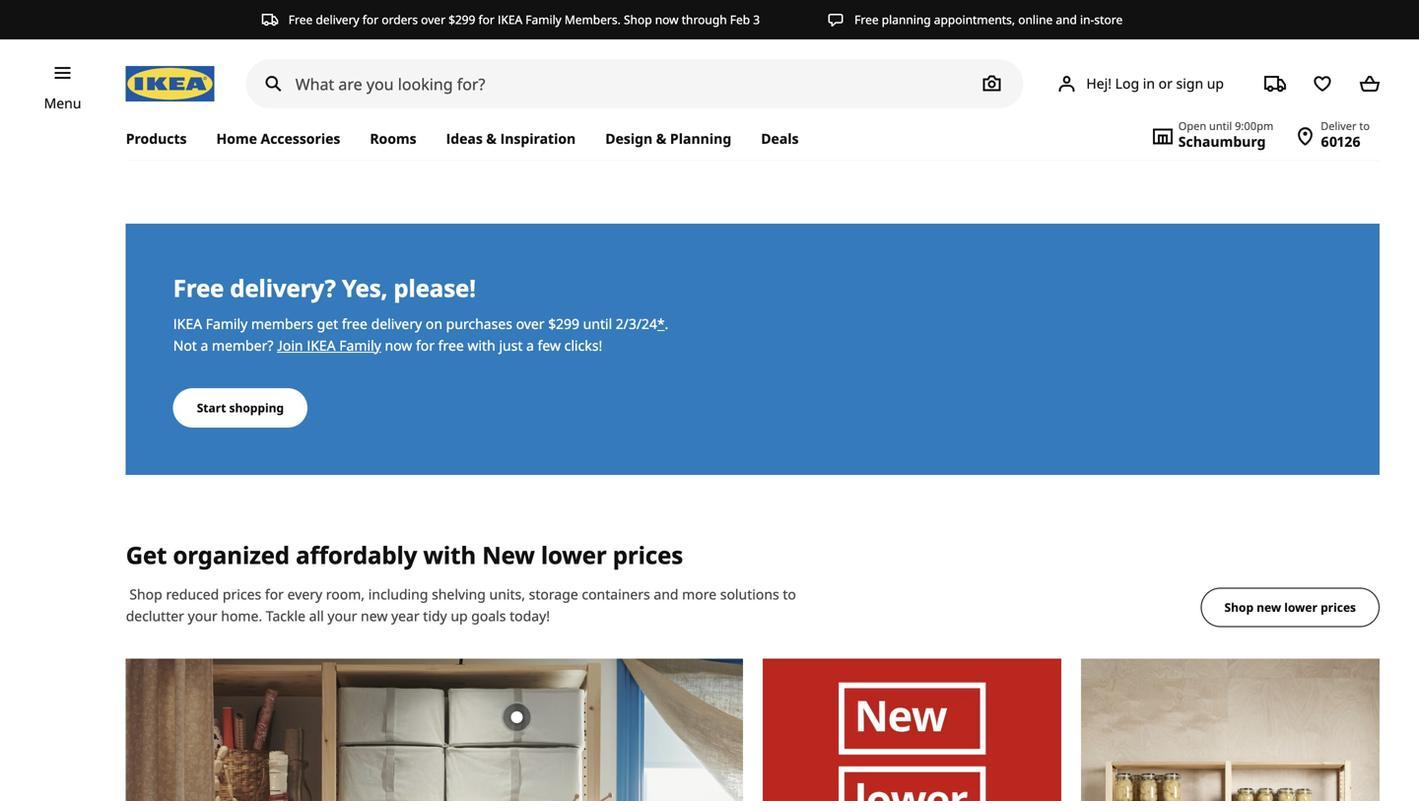 Task type: locate. For each thing, give the bounding box(es) containing it.
and left the more
[[654, 585, 679, 604]]

family left members.
[[526, 11, 562, 28]]

1 vertical spatial until
[[583, 314, 612, 333]]

0 horizontal spatial $299
[[449, 11, 475, 28]]

shop inside button
[[1225, 599, 1254, 616]]

shop for shop reduced prices for every room, including shelving units, storage containers and more solutions to declutter your home. tackle all your new year tidy up goals today!
[[129, 585, 162, 604]]

for down on
[[416, 336, 435, 355]]

0 vertical spatial now
[[655, 11, 679, 28]]

feb
[[730, 11, 750, 28]]

hej! log in or sign up link
[[1031, 64, 1248, 103]]

design & planning link
[[591, 118, 746, 160]]

*
[[657, 314, 665, 333]]

1 horizontal spatial to
[[1359, 118, 1370, 133]]

to inside shop reduced prices for every room, including shelving units, storage containers and more solutions to declutter your home. tackle all your new year tidy up goals today!
[[783, 585, 796, 604]]

family inside free delivery for orders over $299 for ikea family members. shop now through feb 3 link
[[526, 11, 562, 28]]

0 horizontal spatial and
[[654, 585, 679, 604]]

shop reduced prices for every room, including shelving units, storage containers and more solutions to declutter your home. tackle all your new year tidy up goals today!
[[126, 585, 796, 625]]

.
[[665, 314, 668, 333]]

for up tackle
[[265, 585, 284, 604]]

a left few
[[526, 336, 534, 355]]

1 vertical spatial free
[[438, 336, 464, 355]]

2 horizontal spatial free
[[855, 11, 879, 28]]

containers
[[582, 585, 650, 604]]

1 horizontal spatial shelving image
[[1081, 659, 1380, 801]]

member?
[[212, 336, 273, 355]]

1 a from the left
[[201, 336, 208, 355]]

over
[[421, 11, 445, 28], [516, 314, 545, 333]]

today!
[[510, 607, 550, 625]]

& for ideas
[[486, 129, 497, 148]]

in-
[[1080, 11, 1094, 28]]

2 vertical spatial family
[[339, 336, 381, 355]]

1 horizontal spatial prices
[[613, 539, 683, 571]]

0 horizontal spatial shelving image
[[126, 659, 743, 801]]

now down "yes,"
[[385, 336, 412, 355]]

0 vertical spatial over
[[421, 11, 445, 28]]

1 horizontal spatial shop
[[624, 11, 652, 28]]

tidy
[[423, 607, 447, 625]]

a right not on the left top of page
[[201, 336, 208, 355]]

home.
[[221, 607, 262, 625]]

free down on
[[438, 336, 464, 355]]

1 horizontal spatial $299
[[548, 314, 579, 333]]

open until 9:00pm schaumburg
[[1178, 118, 1274, 151]]

for
[[362, 11, 379, 28], [478, 11, 495, 28], [416, 336, 435, 355], [265, 585, 284, 604]]

0 horizontal spatial &
[[486, 129, 497, 148]]

ikea up not on the left top of page
[[173, 314, 202, 333]]

0 vertical spatial to
[[1359, 118, 1370, 133]]

0 horizontal spatial family
[[206, 314, 248, 333]]

a
[[201, 336, 208, 355], [526, 336, 534, 355]]

0 vertical spatial free
[[342, 314, 368, 333]]

0 horizontal spatial free
[[173, 272, 224, 304]]

None search field
[[246, 59, 1023, 108]]

until inside 'open until 9:00pm schaumburg'
[[1209, 118, 1232, 133]]

2 a from the left
[[526, 336, 534, 355]]

to
[[1359, 118, 1370, 133], [783, 585, 796, 604]]

1 vertical spatial over
[[516, 314, 545, 333]]

accessories
[[261, 129, 340, 148]]

up right sign at the right top
[[1207, 74, 1224, 93]]

1 horizontal spatial your
[[328, 607, 357, 625]]

0 vertical spatial until
[[1209, 118, 1232, 133]]

0 vertical spatial up
[[1207, 74, 1224, 93]]

for inside shop reduced prices for every room, including shelving units, storage containers and more solutions to declutter your home. tackle all your new year tidy up goals today!
[[265, 585, 284, 604]]

1 vertical spatial with
[[423, 539, 476, 571]]

now left the through
[[655, 11, 679, 28]]

shop inside shop reduced prices for every room, including shelving units, storage containers and more solutions to declutter your home. tackle all your new year tidy up goals today!
[[129, 585, 162, 604]]

and left in-
[[1056, 11, 1077, 28]]

over right "orders"
[[421, 11, 445, 28]]

to inside the deliver to 60126
[[1359, 118, 1370, 133]]

declutter
[[126, 607, 184, 625]]

2 & from the left
[[656, 129, 667, 148]]

solutions
[[720, 585, 779, 604]]

room,
[[326, 585, 365, 604]]

1 horizontal spatial up
[[1207, 74, 1224, 93]]

for right "orders"
[[478, 11, 495, 28]]

ikea logotype, go to start page image
[[126, 66, 215, 102]]

up
[[1207, 74, 1224, 93], [451, 607, 468, 625]]

with down purchases
[[468, 336, 495, 355]]

few
[[538, 336, 561, 355]]

affordably
[[296, 539, 417, 571]]

to right the solutions on the right bottom of the page
[[783, 585, 796, 604]]

free planning appointments, online and in-store
[[855, 11, 1123, 28]]

$299
[[449, 11, 475, 28], [548, 314, 579, 333]]

1 vertical spatial $299
[[548, 314, 579, 333]]

free right get
[[342, 314, 368, 333]]

0 horizontal spatial prices
[[223, 585, 261, 604]]

over up few
[[516, 314, 545, 333]]

& right design
[[656, 129, 667, 148]]

1 horizontal spatial free
[[438, 336, 464, 355]]

delivery
[[316, 11, 359, 28], [371, 314, 422, 333]]

0 horizontal spatial up
[[451, 607, 468, 625]]

ikea inside free delivery for orders over $299 for ikea family members. shop now through feb 3 link
[[498, 11, 522, 28]]

1 horizontal spatial over
[[516, 314, 545, 333]]

0 vertical spatial lower
[[541, 539, 607, 571]]

0 vertical spatial ikea
[[498, 11, 522, 28]]

menu button
[[44, 93, 81, 114]]

purchases
[[446, 314, 512, 333]]

free delivery for orders over $299 for ikea family members. shop now through feb 3
[[289, 11, 760, 28]]

tackle
[[266, 607, 306, 625]]

online
[[1018, 11, 1053, 28]]

1 vertical spatial family
[[206, 314, 248, 333]]

2 horizontal spatial shop
[[1225, 599, 1254, 616]]

with up the shelving
[[423, 539, 476, 571]]

0 horizontal spatial shop
[[129, 585, 162, 604]]

2 vertical spatial ikea
[[307, 336, 336, 355]]

1 your from the left
[[188, 607, 217, 625]]

2 horizontal spatial prices
[[1321, 599, 1356, 616]]

to right deliver
[[1359, 118, 1370, 133]]

rooms
[[370, 129, 416, 148]]

* link
[[657, 314, 665, 333]]

1 & from the left
[[486, 129, 497, 148]]

0 horizontal spatial lower
[[541, 539, 607, 571]]

new
[[1257, 599, 1281, 616], [361, 607, 388, 625]]

1 vertical spatial now
[[385, 336, 412, 355]]

1 vertical spatial delivery
[[371, 314, 422, 333]]

1 horizontal spatial lower
[[1284, 599, 1318, 616]]

1 horizontal spatial now
[[655, 11, 679, 28]]

your down reduced
[[188, 607, 217, 625]]

9:00pm
[[1235, 118, 1274, 133]]

1 horizontal spatial delivery
[[371, 314, 422, 333]]

schaumburg
[[1178, 132, 1266, 151]]

& right "ideas"
[[486, 129, 497, 148]]

1 vertical spatial lower
[[1284, 599, 1318, 616]]

join ikea family link
[[277, 336, 381, 355]]

family up 'member?'
[[206, 314, 248, 333]]

until up clicks!
[[583, 314, 612, 333]]

0 vertical spatial with
[[468, 336, 495, 355]]

0 vertical spatial delivery
[[316, 11, 359, 28]]

delivery left "orders"
[[316, 11, 359, 28]]

goals
[[471, 607, 506, 625]]

family down "yes,"
[[339, 336, 381, 355]]

get organized affordably with new lower prices
[[126, 539, 683, 571]]

1 vertical spatial to
[[783, 585, 796, 604]]

&
[[486, 129, 497, 148], [656, 129, 667, 148]]

free for free delivery? yes, please!
[[173, 272, 224, 304]]

new inside button
[[1257, 599, 1281, 616]]

1 horizontal spatial and
[[1056, 11, 1077, 28]]

2 horizontal spatial ikea
[[498, 11, 522, 28]]

0 horizontal spatial new
[[361, 607, 388, 625]]

your
[[188, 607, 217, 625], [328, 607, 357, 625]]

0 horizontal spatial over
[[421, 11, 445, 28]]

1 vertical spatial up
[[451, 607, 468, 625]]

for inside ikea family members get free delivery on purchases over $299 until 2/3/24 * . not a member? join ikea family now for free with just a few clicks!
[[416, 336, 435, 355]]

$299 right "orders"
[[449, 11, 475, 28]]

your down room,
[[328, 607, 357, 625]]

planning
[[670, 129, 731, 148]]

on
[[426, 314, 443, 333]]

over inside free delivery for orders over $299 for ikea family members. shop now through feb 3 link
[[421, 11, 445, 28]]

ikea left members.
[[498, 11, 522, 28]]

ideas & inspiration
[[446, 129, 576, 148]]

delivery left on
[[371, 314, 422, 333]]

1 horizontal spatial free
[[289, 11, 313, 28]]

0 horizontal spatial now
[[385, 336, 412, 355]]

prices
[[613, 539, 683, 571], [223, 585, 261, 604], [1321, 599, 1356, 616]]

free
[[289, 11, 313, 28], [855, 11, 879, 28], [173, 272, 224, 304]]

up down the shelving
[[451, 607, 468, 625]]

lower
[[541, 539, 607, 571], [1284, 599, 1318, 616]]

design & planning
[[605, 129, 731, 148]]

0 horizontal spatial to
[[783, 585, 796, 604]]

store
[[1094, 11, 1123, 28]]

not
[[173, 336, 197, 355]]

until right open
[[1209, 118, 1232, 133]]

1 horizontal spatial &
[[656, 129, 667, 148]]

now
[[655, 11, 679, 28], [385, 336, 412, 355]]

family
[[526, 11, 562, 28], [206, 314, 248, 333], [339, 336, 381, 355]]

2 shelving image from the left
[[1081, 659, 1380, 801]]

0 horizontal spatial your
[[188, 607, 217, 625]]

0 vertical spatial family
[[526, 11, 562, 28]]

$299 up few
[[548, 314, 579, 333]]

0 horizontal spatial until
[[583, 314, 612, 333]]

shop
[[624, 11, 652, 28], [129, 585, 162, 604], [1225, 599, 1254, 616]]

1 horizontal spatial a
[[526, 336, 534, 355]]

free
[[342, 314, 368, 333], [438, 336, 464, 355]]

1 vertical spatial and
[[654, 585, 679, 604]]

free planning appointments, online and in-store link
[[827, 11, 1123, 29]]

2 horizontal spatial family
[[526, 11, 562, 28]]

ideas
[[446, 129, 483, 148]]

yes,
[[342, 272, 388, 304]]

1 horizontal spatial new
[[1257, 599, 1281, 616]]

1 horizontal spatial family
[[339, 336, 381, 355]]

0 horizontal spatial a
[[201, 336, 208, 355]]

home accessories
[[216, 129, 340, 148]]

1 horizontal spatial until
[[1209, 118, 1232, 133]]

planning
[[882, 11, 931, 28]]

0 horizontal spatial free
[[342, 314, 368, 333]]

until
[[1209, 118, 1232, 133], [583, 314, 612, 333]]

shelving image
[[126, 659, 743, 801], [1081, 659, 1380, 801]]

new
[[482, 539, 535, 571]]

0 horizontal spatial ikea
[[173, 314, 202, 333]]

ikea down get
[[307, 336, 336, 355]]



Task type: vqa. For each thing, say whether or not it's contained in the screenshot.
décor. to the top
no



Task type: describe. For each thing, give the bounding box(es) containing it.
over inside ikea family members get free delivery on purchases over $299 until 2/3/24 * . not a member? join ikea family now for free with just a few clicks!
[[516, 314, 545, 333]]

0 vertical spatial $299
[[449, 11, 475, 28]]

start shopping button
[[173, 388, 308, 427]]

inspiration
[[500, 129, 576, 148]]

shop new lower prices button
[[1201, 588, 1380, 627]]

start shopping
[[197, 399, 284, 416]]

new inside shop reduced prices for every room, including shelving units, storage containers and more solutions to declutter your home. tackle all your new year tidy up goals today!
[[361, 607, 388, 625]]

delivery?
[[230, 272, 336, 304]]

with inside ikea family members get free delivery on purchases over $299 until 2/3/24 * . not a member? join ikea family now for free with just a few clicks!
[[468, 336, 495, 355]]

deals
[[761, 129, 799, 148]]

start
[[197, 399, 226, 416]]

prices inside shop new lower prices button
[[1321, 599, 1356, 616]]

or
[[1159, 74, 1173, 93]]

design
[[605, 129, 653, 148]]

free for free planning appointments, online and in-store
[[855, 11, 879, 28]]

Search by product text field
[[246, 59, 1023, 108]]

all
[[309, 607, 324, 625]]

shopping
[[229, 399, 284, 416]]

home accessories link
[[202, 118, 355, 160]]

ideas & inspiration link
[[431, 118, 591, 160]]

every
[[287, 585, 322, 604]]

please!
[[394, 272, 476, 304]]

organized
[[173, 539, 290, 571]]

1 shelving image from the left
[[126, 659, 743, 801]]

2/3/24
[[616, 314, 657, 333]]

reduced
[[166, 585, 219, 604]]

2 your from the left
[[328, 607, 357, 625]]

free delivery? yes, please!
[[173, 272, 476, 304]]

products
[[126, 129, 187, 148]]

hej!
[[1086, 74, 1112, 93]]

until inside ikea family members get free delivery on purchases over $299 until 2/3/24 * . not a member? join ikea family now for free with just a few clicks!
[[583, 314, 612, 333]]

shop for shop new lower prices
[[1225, 599, 1254, 616]]

1 horizontal spatial ikea
[[307, 336, 336, 355]]

0 vertical spatial and
[[1056, 11, 1077, 28]]

$299 inside ikea family members get free delivery on purchases over $299 until 2/3/24 * . not a member? join ikea family now for free with just a few clicks!
[[548, 314, 579, 333]]

units,
[[489, 585, 525, 604]]

free for free delivery for orders over $299 for ikea family members. shop now through feb 3
[[289, 11, 313, 28]]

more
[[682, 585, 717, 604]]

ikea family members get free delivery on purchases over $299 until 2/3/24 * . not a member? join ikea family now for free with just a few clicks!
[[173, 314, 668, 355]]

log
[[1115, 74, 1139, 93]]

home
[[216, 129, 257, 148]]

3
[[753, 11, 760, 28]]

deals link
[[746, 118, 814, 160]]

hej! log in or sign up
[[1086, 74, 1224, 93]]

shelving
[[432, 585, 486, 604]]

0 horizontal spatial delivery
[[316, 11, 359, 28]]

in
[[1143, 74, 1155, 93]]

including
[[368, 585, 428, 604]]

shop new lower prices
[[1225, 599, 1356, 616]]

rooms link
[[355, 118, 431, 160]]

get
[[317, 314, 338, 333]]

storage
[[529, 585, 578, 604]]

deliver
[[1321, 118, 1357, 133]]

for left "orders"
[[362, 11, 379, 28]]

sign
[[1176, 74, 1203, 93]]

new lower price image
[[763, 659, 1061, 801]]

delivery inside ikea family members get free delivery on purchases over $299 until 2/3/24 * . not a member? join ikea family now for free with just a few clicks!
[[371, 314, 422, 333]]

get
[[126, 539, 167, 571]]

up inside shop reduced prices for every room, including shelving units, storage containers and more solutions to declutter your home. tackle all your new year tidy up goals today!
[[451, 607, 468, 625]]

clicks!
[[564, 336, 602, 355]]

appointments,
[[934, 11, 1015, 28]]

menu
[[44, 94, 81, 112]]

open
[[1178, 118, 1206, 133]]

and inside shop reduced prices for every room, including shelving units, storage containers and more solutions to declutter your home. tackle all your new year tidy up goals today!
[[654, 585, 679, 604]]

year
[[391, 607, 419, 625]]

up inside 'link'
[[1207, 74, 1224, 93]]

join
[[277, 336, 303, 355]]

1 vertical spatial ikea
[[173, 314, 202, 333]]

just
[[499, 336, 523, 355]]

products link
[[126, 118, 202, 160]]

deliver to 60126
[[1321, 118, 1370, 151]]

through
[[682, 11, 727, 28]]

members.
[[565, 11, 621, 28]]

& for design
[[656, 129, 667, 148]]

lower inside button
[[1284, 599, 1318, 616]]

members
[[251, 314, 313, 333]]

orders
[[382, 11, 418, 28]]

now inside ikea family members get free delivery on purchases over $299 until 2/3/24 * . not a member? join ikea family now for free with just a few clicks!
[[385, 336, 412, 355]]

60126
[[1321, 132, 1361, 151]]

prices inside shop reduced prices for every room, including shelving units, storage containers and more solutions to declutter your home. tackle all your new year tidy up goals today!
[[223, 585, 261, 604]]

free delivery for orders over $299 for ikea family members. shop now through feb 3 link
[[261, 11, 760, 29]]



